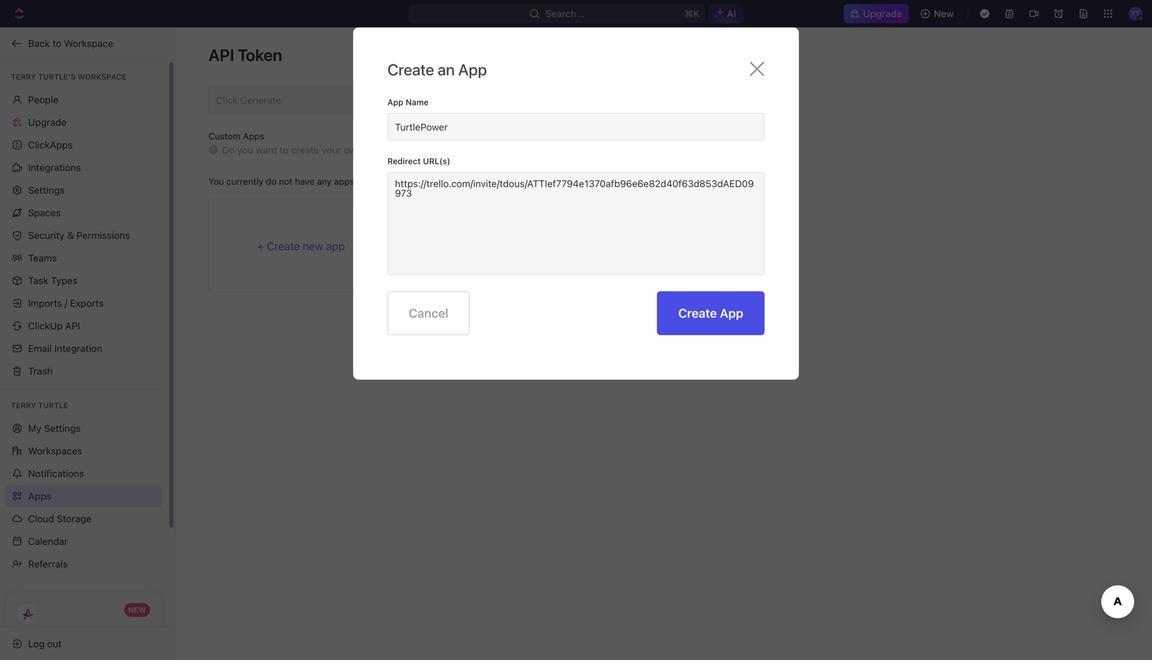Task type: vqa. For each thing, say whether or not it's contained in the screenshot.
Sidebar navigation
no



Task type: describe. For each thing, give the bounding box(es) containing it.
calendar link
[[5, 531, 162, 553]]

email integration
[[28, 343, 102, 354]]

na﻿me
[[406, 97, 429, 107]]

not
[[279, 176, 293, 187]]

back
[[28, 38, 50, 49]]

do you want to create your own app?
[[222, 144, 389, 156]]

teams
[[28, 252, 57, 264]]

Click Generate text field
[[216, 94, 564, 106]]

spaces link
[[5, 202, 162, 224]]

1 vertical spatial settings
[[44, 423, 81, 434]]

referrals
[[28, 559, 68, 570]]

/
[[65, 298, 67, 309]]

storage
[[57, 513, 91, 525]]

cancel
[[409, 306, 448, 321]]

custom apps
[[209, 131, 264, 141]]

redirect
[[388, 156, 421, 166]]

0 vertical spatial app
[[458, 60, 487, 79]]

security & permissions
[[28, 230, 130, 241]]

app?
[[365, 144, 386, 156]]

out
[[47, 639, 62, 650]]

create an app
[[388, 60, 487, 79]]

new inside button
[[934, 8, 954, 19]]

workspaces link
[[5, 440, 162, 462]]

custom
[[209, 131, 241, 141]]

to inside back to workspace button
[[53, 38, 61, 49]]

1 horizontal spatial upgrade link
[[844, 4, 909, 23]]

+ create new app
[[257, 240, 345, 253]]

back to workspace
[[28, 38, 113, 49]]

do
[[222, 144, 235, 156]]

my
[[28, 423, 42, 434]]

your
[[322, 144, 341, 156]]

own
[[344, 144, 362, 156]]

clickup
[[28, 320, 63, 332]]

you
[[209, 176, 224, 187]]

redirect url(s)
[[388, 156, 450, 166]]

1 horizontal spatial api
[[209, 45, 234, 64]]

clickup api
[[28, 320, 80, 332]]

settings link
[[5, 179, 162, 201]]

create app button
[[657, 292, 765, 335]]

log out
[[28, 639, 62, 650]]

0 horizontal spatial upgrade
[[28, 117, 67, 128]]

1 vertical spatial to
[[280, 144, 289, 156]]

task types link
[[5, 270, 162, 292]]

+
[[257, 240, 264, 253]]

0 vertical spatial settings
[[28, 185, 65, 196]]

⌘k
[[685, 8, 700, 19]]

notifications
[[28, 468, 84, 479]]

cloud storage link
[[5, 508, 162, 530]]

create for create app
[[678, 306, 717, 321]]

security
[[28, 230, 65, 241]]

notifications link
[[5, 463, 162, 485]]

api token
[[209, 45, 282, 64]]

app inside button
[[720, 306, 744, 321]]

permissions
[[77, 230, 130, 241]]

imports / exports
[[28, 298, 104, 309]]

log
[[28, 639, 45, 650]]

token
[[238, 45, 282, 64]]

trash
[[28, 366, 53, 377]]

App Na﻿me text field
[[395, 121, 757, 133]]

apps
[[334, 176, 354, 187]]

you
[[237, 144, 253, 156]]

cloud storage
[[28, 513, 91, 525]]

task
[[28, 275, 48, 286]]

integrations
[[28, 162, 81, 173]]

log out button
[[5, 633, 163, 655]]

imports / exports link
[[5, 293, 162, 314]]

an
[[438, 60, 455, 79]]

imports
[[28, 298, 62, 309]]



Task type: locate. For each thing, give the bounding box(es) containing it.
2 horizontal spatial app
[[720, 306, 744, 321]]

1 vertical spatial new
[[128, 606, 146, 615]]

upgrade up clickapps
[[28, 117, 67, 128]]

my settings link
[[5, 418, 162, 440]]

clickapps
[[28, 139, 73, 151]]

do
[[266, 176, 277, 187]]

currently
[[226, 176, 263, 187]]

url(s)
[[423, 156, 450, 166]]

upgrade link up clickapps link in the left top of the page
[[5, 111, 162, 133]]

people link
[[5, 89, 162, 111]]

upgrade link left new button
[[844, 4, 909, 23]]

any
[[317, 176, 332, 187]]

apps up you
[[243, 131, 264, 141]]

new button
[[915, 3, 962, 25]]

1 horizontal spatial app
[[458, 60, 487, 79]]

security & permissions link
[[5, 225, 162, 247]]

settings
[[28, 185, 65, 196], [44, 423, 81, 434]]

upgrade left new button
[[863, 8, 902, 19]]

apps link
[[5, 486, 162, 508]]

teams link
[[5, 247, 162, 269]]

new
[[303, 240, 323, 253]]

settings up workspaces
[[44, 423, 81, 434]]

apps
[[243, 131, 264, 141], [28, 491, 51, 502]]

integration
[[54, 343, 102, 354]]

1 horizontal spatial to
[[280, 144, 289, 156]]

referrals link
[[5, 554, 162, 575]]

task types
[[28, 275, 77, 286]]

authorized
[[357, 176, 401, 187]]

1 horizontal spatial create
[[388, 60, 434, 79]]

0 horizontal spatial upgrade link
[[5, 111, 162, 133]]

0 vertical spatial upgrade
[[863, 8, 902, 19]]

app
[[458, 60, 487, 79], [388, 97, 403, 107], [720, 306, 744, 321]]

email integration link
[[5, 338, 162, 360]]

clickapps link
[[5, 134, 162, 156]]

cloud
[[28, 513, 54, 525]]

1 vertical spatial app
[[388, 97, 403, 107]]

2 horizontal spatial create
[[678, 306, 717, 321]]

0 vertical spatial to
[[53, 38, 61, 49]]

clickup api link
[[5, 315, 162, 337]]

trash link
[[5, 360, 162, 382]]

cancel button
[[388, 292, 470, 335]]

search...
[[546, 8, 585, 19]]

1 vertical spatial upgrade link
[[5, 111, 162, 133]]

api up integration
[[65, 320, 80, 332]]

calendar
[[28, 536, 68, 547]]

0 vertical spatial create
[[388, 60, 434, 79]]

1 vertical spatial upgrade
[[28, 117, 67, 128]]

exports
[[70, 298, 104, 309]]

workspaces
[[28, 445, 82, 457]]

spaces
[[28, 207, 61, 218]]

you currently do not have any apps authorized
[[209, 176, 401, 187]]

1 horizontal spatial new
[[934, 8, 954, 19]]

settings up spaces
[[28, 185, 65, 196]]

1 vertical spatial api
[[65, 320, 80, 332]]

1 vertical spatial create
[[267, 240, 300, 253]]

upgrade
[[863, 8, 902, 19], [28, 117, 67, 128]]

to right want
[[280, 144, 289, 156]]

0 horizontal spatial new
[[128, 606, 146, 615]]

2 vertical spatial app
[[720, 306, 744, 321]]

app na﻿me
[[388, 97, 429, 107]]

0 vertical spatial apps
[[243, 131, 264, 141]]

0 horizontal spatial create
[[267, 240, 300, 253]]

people
[[28, 94, 58, 105]]

Enter one per line (only one required) text field
[[395, 179, 757, 268]]

create app
[[678, 306, 744, 321]]

&
[[67, 230, 74, 241]]

0 vertical spatial upgrade link
[[844, 4, 909, 23]]

app
[[326, 240, 345, 253]]

types
[[51, 275, 77, 286]]

0 horizontal spatial apps
[[28, 491, 51, 502]]

1 vertical spatial apps
[[28, 491, 51, 502]]

api left token
[[209, 45, 234, 64]]

apps up cloud
[[28, 491, 51, 502]]

2 vertical spatial create
[[678, 306, 717, 321]]

1 horizontal spatial upgrade
[[863, 8, 902, 19]]

create
[[291, 144, 319, 156]]

to
[[53, 38, 61, 49], [280, 144, 289, 156]]

0 vertical spatial new
[[934, 8, 954, 19]]

email
[[28, 343, 52, 354]]

to right back
[[53, 38, 61, 49]]

0 horizontal spatial to
[[53, 38, 61, 49]]

my settings
[[28, 423, 81, 434]]

create for create an app
[[388, 60, 434, 79]]

upgrade link
[[844, 4, 909, 23], [5, 111, 162, 133]]

0 vertical spatial api
[[209, 45, 234, 64]]

back to workspace button
[[5, 33, 163, 55]]

have
[[295, 176, 315, 187]]

1 horizontal spatial apps
[[243, 131, 264, 141]]

0 horizontal spatial api
[[65, 320, 80, 332]]

workspace
[[64, 38, 113, 49]]

create
[[388, 60, 434, 79], [267, 240, 300, 253], [678, 306, 717, 321]]

0 horizontal spatial app
[[388, 97, 403, 107]]

integrations link
[[5, 157, 162, 179]]

want
[[256, 144, 277, 156]]

create inside button
[[678, 306, 717, 321]]

create an app dialog
[[353, 27, 799, 380]]

new
[[934, 8, 954, 19], [128, 606, 146, 615]]



